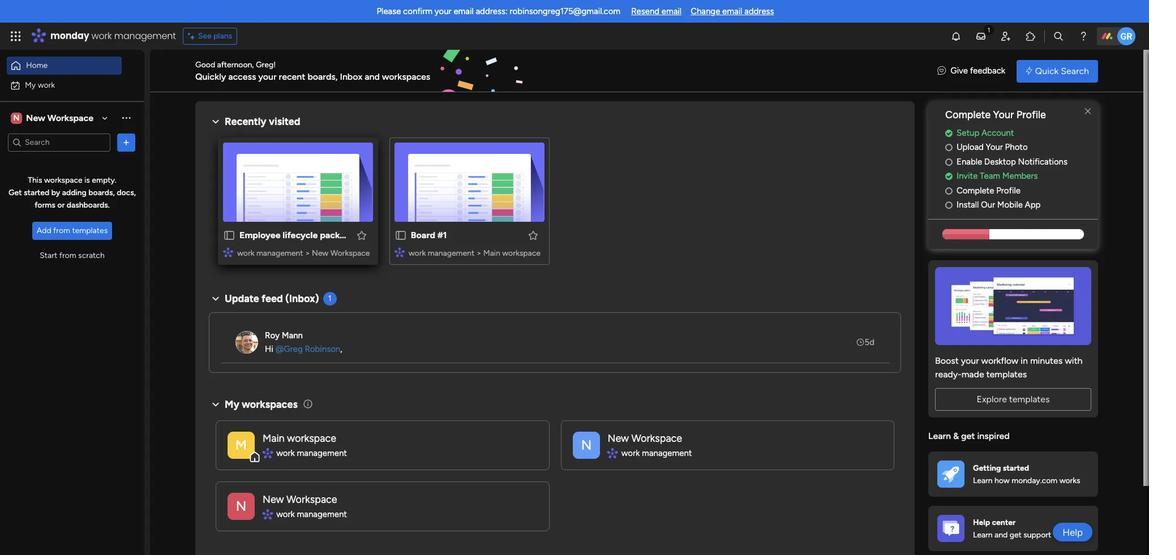 Task type: vqa. For each thing, say whether or not it's contained in the screenshot.
Complete circle o image
yes



Task type: describe. For each thing, give the bounding box(es) containing it.
apps image
[[1026, 31, 1037, 42]]

made
[[962, 369, 985, 380]]

close recently visited image
[[209, 115, 223, 129]]

complete for complete your profile
[[946, 109, 991, 121]]

boards, inside "this workspace is empty. get started by adding boards, docs, forms or dashboards."
[[88, 188, 115, 198]]

2 vertical spatial n
[[236, 498, 247, 514]]

1
[[328, 294, 332, 304]]

0 vertical spatial profile
[[1017, 109, 1047, 121]]

add
[[37, 226, 51, 236]]

explore templates button
[[936, 388, 1092, 411]]

work inside my work button
[[38, 80, 55, 90]]

quick search
[[1036, 65, 1090, 76]]

monday.com
[[1012, 476, 1058, 486]]

adding
[[62, 188, 87, 198]]

options image
[[121, 137, 132, 148]]

help button
[[1053, 523, 1093, 542]]

your for complete
[[994, 109, 1014, 121]]

1 email from the left
[[454, 6, 474, 16]]

roy mann image
[[236, 331, 258, 354]]

new inside quick search results 'list box'
[[312, 249, 329, 258]]

employee
[[240, 230, 281, 241]]

1 horizontal spatial new workspace
[[263, 494, 337, 506]]

started inside "this workspace is empty. get started by adding boards, docs, forms or dashboards."
[[24, 188, 49, 198]]

main inside quick search results 'list box'
[[484, 249, 501, 258]]

workspace image
[[11, 112, 22, 124]]

good afternoon, greg! quickly access your recent boards, inbox and workspaces
[[195, 60, 431, 82]]

board
[[411, 230, 435, 241]]

see
[[198, 31, 212, 41]]

close update feed (inbox) image
[[209, 292, 223, 306]]

upload your photo
[[957, 142, 1028, 153]]

workspace inside quick search results 'list box'
[[502, 249, 541, 258]]

quick search button
[[1017, 60, 1099, 82]]

team
[[980, 171, 1001, 181]]

your inside the boost your workflow in minutes with ready-made templates
[[961, 356, 979, 366]]

workspace inside quick search results 'list box'
[[331, 249, 370, 258]]

workspaces inside 'good afternoon, greg! quickly access your recent boards, inbox and workspaces'
[[382, 71, 431, 82]]

invite team members link
[[946, 170, 1099, 183]]

setup account link
[[946, 127, 1099, 139]]

explore
[[977, 394, 1007, 405]]

install our mobile app
[[957, 200, 1041, 210]]

address:
[[476, 6, 508, 16]]

recently
[[225, 116, 267, 128]]

change
[[691, 6, 721, 16]]

mobile
[[998, 200, 1023, 210]]

add to favorites image for employee lifecycle packages
[[356, 230, 367, 241]]

explore templates
[[977, 394, 1050, 405]]

learn for getting
[[973, 476, 993, 486]]

see plans button
[[183, 28, 237, 45]]

minutes
[[1031, 356, 1063, 366]]

forms
[[35, 200, 55, 210]]

resend email
[[632, 6, 682, 16]]

start
[[40, 251, 57, 260]]

workspace for this workspace is empty. get started by adding boards, docs, forms or dashboards.
[[44, 176, 82, 185]]

robinsongreg175@gmail.com
[[510, 6, 621, 16]]

> for #1
[[477, 249, 482, 258]]

upload
[[957, 142, 984, 153]]

ready-
[[936, 369, 962, 380]]

close my workspaces image
[[209, 398, 223, 412]]

monday
[[50, 29, 89, 42]]

app
[[1025, 200, 1041, 210]]

1 image
[[984, 23, 994, 36]]

enable desktop notifications link
[[946, 156, 1099, 168]]

board #1
[[411, 230, 447, 241]]

2 horizontal spatial n
[[581, 437, 592, 453]]

invite members image
[[1001, 31, 1012, 42]]

this
[[28, 176, 42, 185]]

public board image
[[223, 229, 236, 242]]

from for add
[[53, 226, 70, 236]]

0 horizontal spatial get
[[962, 431, 975, 442]]

boost your workflow in minutes with ready-made templates
[[936, 356, 1083, 380]]

install our mobile app link
[[946, 199, 1099, 212]]

workspace inside workspace selection element
[[47, 112, 93, 123]]

inspired
[[978, 431, 1010, 442]]

invite team members
[[957, 171, 1038, 181]]

inbox
[[340, 71, 363, 82]]

install
[[957, 200, 979, 210]]

add from templates button
[[32, 222, 112, 240]]

m
[[235, 437, 247, 453]]

recent
[[279, 71, 306, 82]]

invite
[[957, 171, 978, 181]]

my work button
[[7, 76, 122, 94]]

started inside 'getting started learn how monday.com works'
[[1003, 464, 1030, 473]]

circle o image for enable
[[946, 158, 953, 166]]

my workspaces
[[225, 399, 298, 411]]

help for help
[[1063, 527, 1083, 538]]

> for lifecycle
[[305, 249, 310, 258]]

select product image
[[10, 31, 22, 42]]

workspace image containing m
[[228, 432, 255, 459]]

email for change email address
[[723, 6, 743, 16]]

complete profile
[[957, 186, 1021, 196]]

or
[[57, 200, 65, 210]]

templates inside the boost your workflow in minutes with ready-made templates
[[987, 369, 1027, 380]]

check circle image
[[946, 172, 953, 181]]

enable desktop notifications
[[957, 157, 1068, 167]]

email for resend email
[[662, 6, 682, 16]]

0 vertical spatial templates
[[72, 226, 108, 236]]

my work
[[25, 80, 55, 90]]

docs,
[[117, 188, 136, 198]]

work management > main workspace
[[409, 249, 541, 258]]

monday work management
[[50, 29, 176, 42]]

photo
[[1006, 142, 1028, 153]]

give feedback
[[951, 66, 1006, 76]]

support
[[1024, 531, 1052, 540]]

and inside help center learn and get support
[[995, 531, 1008, 540]]

recently visited
[[225, 116, 300, 128]]

home
[[26, 61, 48, 70]]



Task type: locate. For each thing, give the bounding box(es) containing it.
help inside help center learn and get support
[[973, 518, 991, 528]]

feedback
[[970, 66, 1006, 76]]

1 vertical spatial new workspace
[[608, 433, 682, 445]]

3 email from the left
[[723, 6, 743, 16]]

workspace inside "this workspace is empty. get started by adding boards, docs, forms or dashboards."
[[44, 176, 82, 185]]

circle o image left install
[[946, 201, 953, 210]]

circle o image
[[946, 143, 953, 152], [946, 187, 953, 195]]

circle o image down check circle image
[[946, 187, 953, 195]]

confirm
[[403, 6, 433, 16]]

v2 bolt switch image
[[1026, 65, 1033, 77]]

n
[[13, 113, 19, 123], [581, 437, 592, 453], [236, 498, 247, 514]]

and right 'inbox'
[[365, 71, 380, 82]]

circle o image inside install our mobile app link
[[946, 201, 953, 210]]

enable
[[957, 157, 983, 167]]

0 vertical spatial and
[[365, 71, 380, 82]]

main
[[484, 249, 501, 258], [263, 433, 285, 445]]

help center element
[[929, 506, 1099, 552]]

your inside 'good afternoon, greg! quickly access your recent boards, inbox and workspaces'
[[258, 71, 277, 82]]

2 horizontal spatial new workspace
[[608, 433, 682, 445]]

0 horizontal spatial help
[[973, 518, 991, 528]]

start from scratch
[[40, 251, 105, 260]]

and inside 'good afternoon, greg! quickly access your recent boards, inbox and workspaces'
[[365, 71, 380, 82]]

help left center
[[973, 518, 991, 528]]

5d
[[865, 337, 875, 348]]

0 vertical spatial circle o image
[[946, 143, 953, 152]]

1 horizontal spatial your
[[435, 6, 452, 16]]

workspace image
[[228, 432, 255, 459], [573, 432, 600, 459], [228, 493, 255, 520]]

0 horizontal spatial add to favorites image
[[356, 230, 367, 241]]

getting started element
[[929, 452, 1099, 497]]

1 vertical spatial circle o image
[[946, 187, 953, 195]]

email right change
[[723, 6, 743, 16]]

your for upload
[[986, 142, 1003, 153]]

new
[[26, 112, 45, 123], [312, 249, 329, 258], [608, 433, 629, 445], [263, 494, 284, 506]]

update
[[225, 293, 259, 305]]

0 vertical spatial new workspace
[[26, 112, 93, 123]]

get
[[8, 188, 22, 198]]

2 vertical spatial your
[[961, 356, 979, 366]]

0 vertical spatial my
[[25, 80, 36, 90]]

visited
[[269, 116, 300, 128]]

please
[[377, 6, 401, 16]]

resend
[[632, 6, 660, 16]]

get down center
[[1010, 531, 1022, 540]]

0 vertical spatial workspaces
[[382, 71, 431, 82]]

is
[[84, 176, 90, 185]]

workspaces right 'inbox'
[[382, 71, 431, 82]]

profile up setup account link
[[1017, 109, 1047, 121]]

update feed (inbox)
[[225, 293, 319, 305]]

work management > new workspace
[[237, 249, 370, 258]]

my for my work
[[25, 80, 36, 90]]

my
[[25, 80, 36, 90], [225, 399, 239, 411]]

complete profile link
[[946, 184, 1099, 197]]

circle o image for install
[[946, 201, 953, 210]]

#1
[[438, 230, 447, 241]]

learn for help
[[973, 531, 993, 540]]

workspace selection element
[[11, 111, 95, 125]]

greg robinson image
[[1118, 27, 1136, 45]]

1 vertical spatial started
[[1003, 464, 1030, 473]]

1 vertical spatial your
[[986, 142, 1003, 153]]

desktop
[[985, 157, 1016, 167]]

plans
[[214, 31, 232, 41]]

Search in workspace field
[[24, 136, 95, 149]]

0 horizontal spatial new workspace
[[26, 112, 93, 123]]

works
[[1060, 476, 1081, 486]]

1 vertical spatial n
[[581, 437, 592, 453]]

boards, left 'inbox'
[[308, 71, 338, 82]]

please confirm your email address: robinsongreg175@gmail.com
[[377, 6, 621, 16]]

2 vertical spatial new workspace
[[263, 494, 337, 506]]

boards, inside 'good afternoon, greg! quickly access your recent boards, inbox and workspaces'
[[308, 71, 338, 82]]

0 vertical spatial learn
[[929, 431, 951, 442]]

feed
[[262, 293, 283, 305]]

setup account
[[957, 128, 1014, 138]]

change email address
[[691, 6, 774, 16]]

2 horizontal spatial workspace
[[502, 249, 541, 258]]

quick
[[1036, 65, 1059, 76]]

1 vertical spatial workspace
[[502, 249, 541, 258]]

your up the 'account'
[[994, 109, 1014, 121]]

new workspace inside workspace selection element
[[26, 112, 93, 123]]

1 horizontal spatial main
[[484, 249, 501, 258]]

1 horizontal spatial started
[[1003, 464, 1030, 473]]

email right resend at right top
[[662, 6, 682, 16]]

1 vertical spatial get
[[1010, 531, 1022, 540]]

your right confirm
[[435, 6, 452, 16]]

1 vertical spatial circle o image
[[946, 201, 953, 210]]

packages
[[320, 230, 359, 241]]

workspaces up main workspace
[[242, 399, 298, 411]]

quick search results list box
[[209, 129, 902, 279]]

employee lifecycle packages
[[240, 230, 359, 241]]

dapulse x slim image
[[1082, 105, 1095, 118]]

and
[[365, 71, 380, 82], [995, 531, 1008, 540]]

resend email link
[[632, 6, 682, 16]]

get inside help center learn and get support
[[1010, 531, 1022, 540]]

0 vertical spatial from
[[53, 226, 70, 236]]

n inside workspace image
[[13, 113, 19, 123]]

2 vertical spatial learn
[[973, 531, 993, 540]]

help for help center learn and get support
[[973, 518, 991, 528]]

2 add to favorites image from the left
[[528, 230, 539, 241]]

0 vertical spatial workspace
[[44, 176, 82, 185]]

0 horizontal spatial boards,
[[88, 188, 115, 198]]

1 horizontal spatial help
[[1063, 527, 1083, 538]]

with
[[1065, 356, 1083, 366]]

workspace options image
[[121, 112, 132, 124]]

check circle image
[[946, 129, 953, 137]]

1 vertical spatial main
[[263, 433, 285, 445]]

start from scratch button
[[35, 247, 109, 265]]

1 vertical spatial my
[[225, 399, 239, 411]]

your down greg!
[[258, 71, 277, 82]]

>
[[305, 249, 310, 258], [477, 249, 482, 258]]

1 horizontal spatial >
[[477, 249, 482, 258]]

0 vertical spatial complete
[[946, 109, 991, 121]]

complete your profile
[[946, 109, 1047, 121]]

my down home
[[25, 80, 36, 90]]

good
[[195, 60, 215, 69]]

0 horizontal spatial and
[[365, 71, 380, 82]]

learn down center
[[973, 531, 993, 540]]

my inside button
[[25, 80, 36, 90]]

started up how
[[1003, 464, 1030, 473]]

my right close my workspaces image
[[225, 399, 239, 411]]

search
[[1061, 65, 1090, 76]]

search everything image
[[1053, 31, 1065, 42]]

change email address link
[[691, 6, 774, 16]]

your down the 'account'
[[986, 142, 1003, 153]]

2 horizontal spatial email
[[723, 6, 743, 16]]

help right support
[[1063, 527, 1083, 538]]

workspace for main workspace
[[287, 433, 336, 445]]

1 add to favorites image from the left
[[356, 230, 367, 241]]

2 > from the left
[[477, 249, 482, 258]]

1 horizontal spatial workspace
[[287, 433, 336, 445]]

2 circle o image from the top
[[946, 201, 953, 210]]

0 vertical spatial started
[[24, 188, 49, 198]]

my for my workspaces
[[225, 399, 239, 411]]

0 horizontal spatial your
[[258, 71, 277, 82]]

complete for complete profile
[[957, 186, 995, 196]]

circle o image
[[946, 158, 953, 166], [946, 201, 953, 210]]

new inside workspace selection element
[[26, 112, 45, 123]]

getting started learn how monday.com works
[[973, 464, 1081, 486]]

0 horizontal spatial main
[[263, 433, 285, 445]]

1 circle o image from the top
[[946, 158, 953, 166]]

circle o image inside upload your photo link
[[946, 143, 953, 152]]

1 horizontal spatial add to favorites image
[[528, 230, 539, 241]]

0 vertical spatial n
[[13, 113, 19, 123]]

boards,
[[308, 71, 338, 82], [88, 188, 115, 198]]

help inside button
[[1063, 527, 1083, 538]]

templates right explore
[[1010, 394, 1050, 405]]

inbox image
[[976, 31, 987, 42]]

0 horizontal spatial workspace
[[44, 176, 82, 185]]

1 vertical spatial workspaces
[[242, 399, 298, 411]]

0 horizontal spatial n
[[13, 113, 19, 123]]

2 horizontal spatial your
[[961, 356, 979, 366]]

complete up install
[[957, 186, 995, 196]]

1 horizontal spatial email
[[662, 6, 682, 16]]

upload your photo link
[[946, 141, 1099, 154]]

0 horizontal spatial started
[[24, 188, 49, 198]]

1 horizontal spatial n
[[236, 498, 247, 514]]

0 horizontal spatial email
[[454, 6, 474, 16]]

scratch
[[78, 251, 105, 260]]

1 vertical spatial learn
[[973, 476, 993, 486]]

templates down workflow
[[987, 369, 1027, 380]]

main workspace
[[263, 433, 336, 445]]

boards, down the 'empty.'
[[88, 188, 115, 198]]

1 vertical spatial from
[[59, 251, 76, 260]]

1 horizontal spatial workspaces
[[382, 71, 431, 82]]

boost
[[936, 356, 959, 366]]

in
[[1021, 356, 1028, 366]]

1 vertical spatial templates
[[987, 369, 1027, 380]]

2 email from the left
[[662, 6, 682, 16]]

1 vertical spatial complete
[[957, 186, 995, 196]]

1 vertical spatial boards,
[[88, 188, 115, 198]]

learn inside 'getting started learn how monday.com works'
[[973, 476, 993, 486]]

notifications image
[[951, 31, 962, 42]]

getting
[[973, 464, 1001, 473]]

0 vertical spatial your
[[435, 6, 452, 16]]

1 vertical spatial your
[[258, 71, 277, 82]]

notifications
[[1019, 157, 1068, 167]]

center
[[992, 518, 1016, 528]]

0 vertical spatial get
[[962, 431, 975, 442]]

templates
[[72, 226, 108, 236], [987, 369, 1027, 380], [1010, 394, 1050, 405]]

1 horizontal spatial my
[[225, 399, 239, 411]]

circle o image inside the enable desktop notifications link
[[946, 158, 953, 166]]

started down this
[[24, 188, 49, 198]]

quickly
[[195, 71, 226, 82]]

1 circle o image from the top
[[946, 143, 953, 152]]

1 vertical spatial and
[[995, 531, 1008, 540]]

1 vertical spatial profile
[[997, 186, 1021, 196]]

0 vertical spatial circle o image
[[946, 158, 953, 166]]

add to favorites image for board #1
[[528, 230, 539, 241]]

learn inside help center learn and get support
[[973, 531, 993, 540]]

get right '&'
[[962, 431, 975, 442]]

0 horizontal spatial >
[[305, 249, 310, 258]]

0 horizontal spatial workspaces
[[242, 399, 298, 411]]

1 horizontal spatial and
[[995, 531, 1008, 540]]

afternoon,
[[217, 60, 254, 69]]

lifecycle
[[283, 230, 318, 241]]

circle o image up check circle image
[[946, 158, 953, 166]]

circle o image for complete
[[946, 187, 953, 195]]

profile up mobile
[[997, 186, 1021, 196]]

setup
[[957, 128, 980, 138]]

templates image image
[[939, 267, 1088, 345]]

access
[[228, 71, 256, 82]]

2 vertical spatial templates
[[1010, 394, 1050, 405]]

circle o image down check circle icon
[[946, 143, 953, 152]]

0 vertical spatial boards,
[[308, 71, 338, 82]]

your up made
[[961, 356, 979, 366]]

learn left '&'
[[929, 431, 951, 442]]

this workspace is empty. get started by adding boards, docs, forms or dashboards.
[[8, 176, 136, 210]]

account
[[982, 128, 1014, 138]]

by
[[51, 188, 60, 198]]

1 horizontal spatial boards,
[[308, 71, 338, 82]]

2 circle o image from the top
[[946, 187, 953, 195]]

workflow
[[982, 356, 1019, 366]]

complete up setup
[[946, 109, 991, 121]]

work
[[91, 29, 112, 42], [38, 80, 55, 90], [237, 249, 255, 258], [409, 249, 426, 258], [276, 448, 295, 459], [622, 448, 640, 459], [276, 510, 295, 520]]

from right 'add'
[[53, 226, 70, 236]]

public board image
[[395, 229, 407, 242]]

v2 user feedback image
[[938, 65, 946, 77]]

give
[[951, 66, 968, 76]]

learn down getting
[[973, 476, 993, 486]]

0 vertical spatial your
[[994, 109, 1014, 121]]

empty.
[[92, 176, 116, 185]]

and down center
[[995, 531, 1008, 540]]

from for start
[[59, 251, 76, 260]]

circle o image for upload
[[946, 143, 953, 152]]

address
[[745, 6, 774, 16]]

mann
[[282, 331, 303, 341]]

1 horizontal spatial get
[[1010, 531, 1022, 540]]

roy
[[265, 331, 280, 341]]

1 > from the left
[[305, 249, 310, 258]]

from right start
[[59, 251, 76, 260]]

templates up 'scratch'
[[72, 226, 108, 236]]

help image
[[1078, 31, 1090, 42]]

add from templates
[[37, 226, 108, 236]]

2 vertical spatial workspace
[[287, 433, 336, 445]]

email left address:
[[454, 6, 474, 16]]

circle o image inside complete profile link
[[946, 187, 953, 195]]

add to favorites image
[[356, 230, 367, 241], [528, 230, 539, 241]]

your
[[435, 6, 452, 16], [258, 71, 277, 82], [961, 356, 979, 366]]

dashboards.
[[67, 200, 110, 210]]

members
[[1003, 171, 1038, 181]]

0 horizontal spatial my
[[25, 80, 36, 90]]

workspaces
[[382, 71, 431, 82], [242, 399, 298, 411]]

management
[[114, 29, 176, 42], [256, 249, 303, 258], [428, 249, 475, 258], [297, 448, 347, 459], [642, 448, 692, 459], [297, 510, 347, 520]]

0 vertical spatial main
[[484, 249, 501, 258]]

see plans
[[198, 31, 232, 41]]



